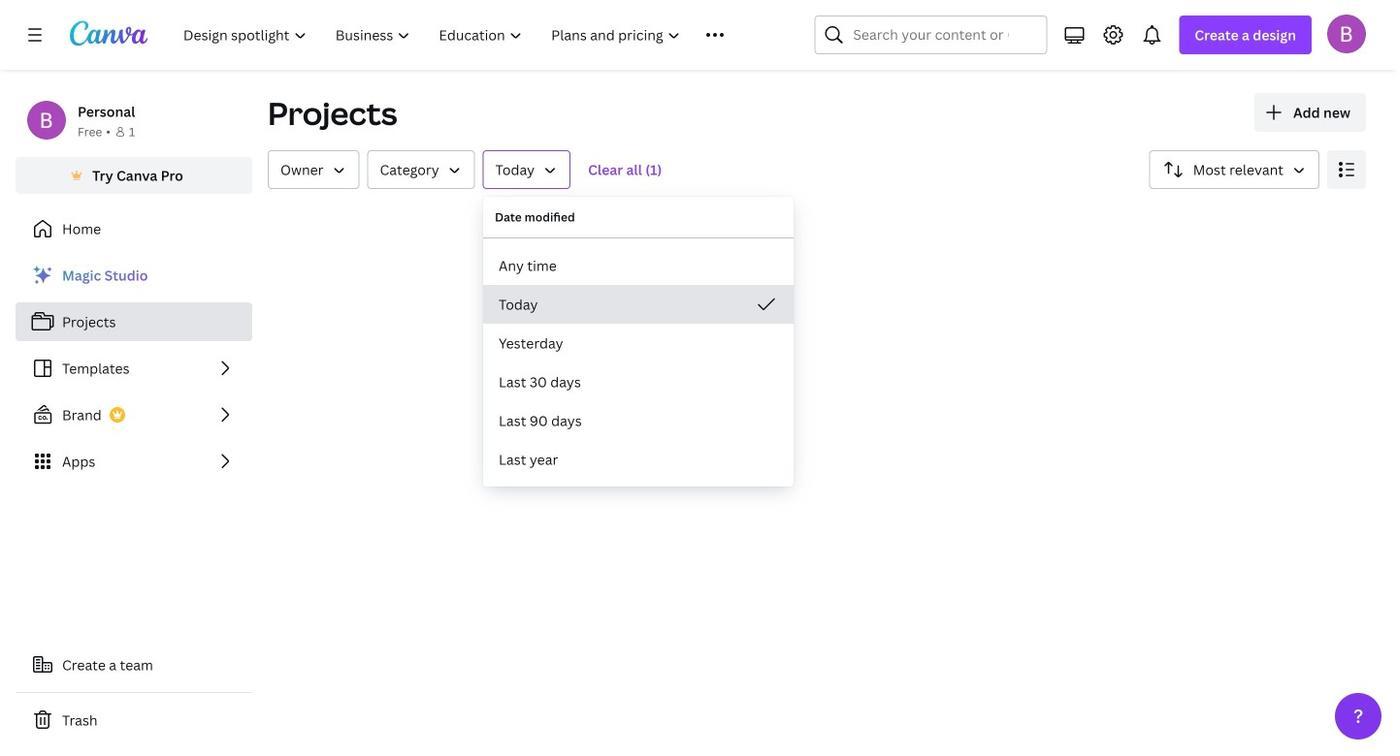 Task type: describe. For each thing, give the bounding box(es) containing it.
5 option from the top
[[483, 402, 794, 441]]

Sort by button
[[1150, 150, 1320, 189]]

2 option from the top
[[483, 285, 794, 324]]

1 option from the top
[[483, 246, 794, 285]]

Search search field
[[853, 16, 1009, 53]]

Category button
[[367, 150, 475, 189]]



Task type: locate. For each thing, give the bounding box(es) containing it.
6 option from the top
[[483, 441, 794, 479]]

Owner button
[[268, 150, 360, 189]]

list box
[[483, 246, 794, 479]]

bob builder image
[[1327, 14, 1366, 53]]

list
[[16, 256, 252, 481]]

None search field
[[814, 16, 1047, 54]]

3 option from the top
[[483, 324, 794, 363]]

option
[[483, 246, 794, 285], [483, 285, 794, 324], [483, 324, 794, 363], [483, 363, 794, 402], [483, 402, 794, 441], [483, 441, 794, 479]]

top level navigation element
[[171, 16, 768, 54], [171, 16, 768, 54]]

4 option from the top
[[483, 363, 794, 402]]

Date modified button
[[483, 150, 571, 189]]



Task type: vqa. For each thing, say whether or not it's contained in the screenshot.
Then
no



